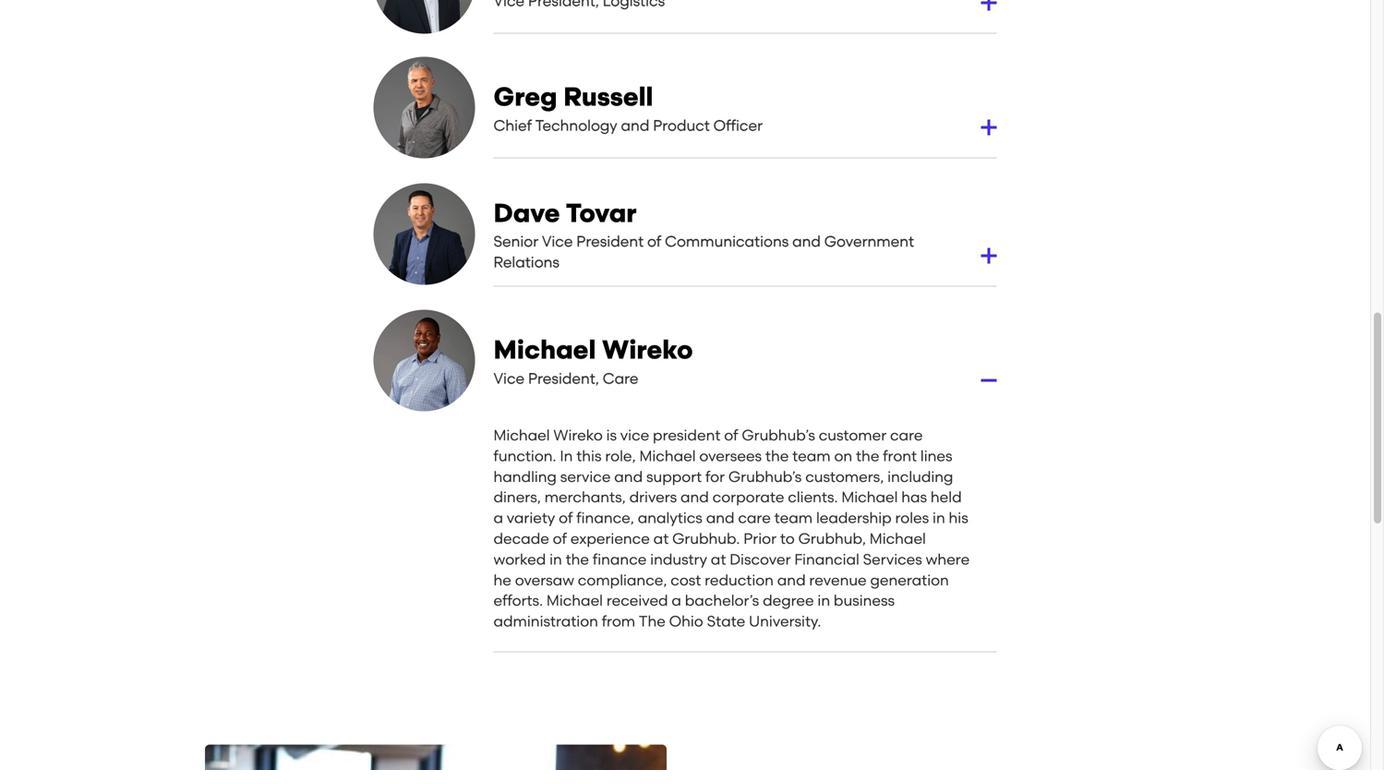 Task type: describe. For each thing, give the bounding box(es) containing it.
1 horizontal spatial in
[[818, 592, 830, 610]]

roles
[[895, 509, 929, 527]]

1 horizontal spatial the
[[765, 447, 789, 465]]

and down for
[[681, 489, 709, 506]]

michael up leadership
[[842, 489, 898, 506]]

worked
[[494, 551, 546, 568]]

2 horizontal spatial the
[[856, 447, 880, 465]]

oversees
[[699, 447, 762, 465]]

of inside dave tovar senior vice president of communications and government relations
[[647, 233, 661, 250]]

russell
[[564, 81, 653, 112]]

and inside the greg russell chief technology and product officer
[[621, 117, 650, 134]]

0 vertical spatial in
[[933, 509, 945, 527]]

finance
[[593, 551, 647, 568]]

michael up administration
[[547, 592, 603, 610]]

business
[[834, 592, 895, 610]]

handling
[[494, 468, 557, 486]]

administration
[[494, 613, 598, 630]]

function.
[[494, 447, 556, 465]]

revenue
[[809, 571, 867, 589]]

wireko for michael wireko vice president, care
[[602, 334, 693, 365]]

communications
[[665, 233, 789, 250]]

bachelor's
[[685, 592, 759, 610]]

dave
[[494, 198, 560, 229]]

0 horizontal spatial in
[[550, 551, 562, 568]]

president
[[576, 233, 644, 250]]

finance,
[[576, 509, 634, 527]]

michael wireko vice president, care
[[494, 334, 693, 387]]

michael up services
[[870, 530, 926, 548]]

efforts.
[[494, 592, 543, 610]]

1 vertical spatial team
[[774, 509, 813, 527]]

and inside dave tovar senior vice president of communications and government relations
[[792, 233, 821, 250]]

to
[[780, 530, 795, 548]]

the
[[639, 613, 666, 630]]

1 vertical spatial grubhub's
[[728, 468, 802, 486]]

services
[[863, 551, 922, 568]]

leadership
[[816, 509, 892, 527]]

front
[[883, 447, 917, 465]]

and up degree
[[777, 571, 806, 589]]

0 vertical spatial a
[[494, 509, 503, 527]]

state
[[707, 613, 745, 630]]

president,
[[528, 370, 599, 387]]

generation
[[870, 571, 949, 589]]

reduction
[[705, 571, 774, 589]]

university.
[[749, 613, 821, 630]]

1 horizontal spatial a
[[672, 592, 681, 610]]

drivers
[[629, 489, 677, 506]]

support
[[646, 468, 702, 486]]

vice inside michael wireko vice president, care
[[494, 370, 525, 387]]

and down role,
[[614, 468, 643, 486]]

role,
[[605, 447, 636, 465]]

on
[[834, 447, 853, 465]]

customer
[[819, 427, 887, 444]]

0 vertical spatial team
[[793, 447, 831, 465]]

experience
[[571, 530, 650, 548]]



Task type: vqa. For each thing, say whether or not it's contained in the screenshot.
SENIOR
yes



Task type: locate. For each thing, give the bounding box(es) containing it.
1 vertical spatial a
[[672, 592, 681, 610]]

greg russell chief technology and product officer
[[494, 81, 763, 134]]

team up to
[[774, 509, 813, 527]]

the up oversaw
[[566, 551, 589, 568]]

grubhub,
[[798, 530, 866, 548]]

0 horizontal spatial vice
[[494, 370, 525, 387]]

the right on
[[856, 447, 880, 465]]

ohio
[[669, 613, 703, 630]]

at down grubhub.
[[711, 551, 726, 568]]

in up oversaw
[[550, 551, 562, 568]]

michael wireko is vice president of grubhub's customer care function. in this role, michael oversees the team on the front lines handling service and support for grubhub's customers, including diners, merchants, drivers and corporate clients. michael has held a variety of finance, analytics and care team leadership roles in his decade of experience at grubhub. prior to grubhub, michael worked in the finance industry at discover financial services where he oversaw compliance, cost reduction and revenue generation efforts. michael received a bachelor's degree in business administration from the ohio state university.
[[494, 427, 970, 630]]

team
[[793, 447, 831, 465], [774, 509, 813, 527]]

dave tovar senior vice president of communications and government relations
[[494, 198, 914, 271]]

care up front on the bottom right of the page
[[890, 427, 923, 444]]

degree
[[763, 592, 814, 610]]

0 horizontal spatial a
[[494, 509, 503, 527]]

grubhub's up corporate
[[728, 468, 802, 486]]

vice up relations
[[542, 233, 573, 250]]

analytics
[[638, 509, 703, 527]]

grubhub.
[[672, 530, 740, 548]]

government
[[824, 233, 914, 250]]

in left his
[[933, 509, 945, 527]]

2 vertical spatial in
[[818, 592, 830, 610]]

of right president at the left of the page
[[647, 233, 661, 250]]

merchants,
[[545, 489, 626, 506]]

decade
[[494, 530, 549, 548]]

1 vertical spatial care
[[738, 509, 771, 527]]

corporate
[[713, 489, 784, 506]]

1 horizontal spatial at
[[711, 551, 726, 568]]

this
[[576, 447, 602, 465]]

0 vertical spatial care
[[890, 427, 923, 444]]

1 horizontal spatial vice
[[542, 233, 573, 250]]

0 vertical spatial vice
[[542, 233, 573, 250]]

a down diners,
[[494, 509, 503, 527]]

his
[[949, 509, 968, 527]]

variety
[[507, 509, 555, 527]]

in
[[933, 509, 945, 527], [550, 551, 562, 568], [818, 592, 830, 610]]

relations
[[494, 254, 560, 271]]

michael inside michael wireko vice president, care
[[494, 334, 596, 365]]

diners,
[[494, 489, 541, 506]]

prior
[[744, 530, 777, 548]]

of up oversees
[[724, 427, 738, 444]]

0 vertical spatial at
[[654, 530, 669, 548]]

vice left the president,
[[494, 370, 525, 387]]

technology
[[535, 117, 618, 134]]

held
[[931, 489, 962, 506]]

the
[[765, 447, 789, 465], [856, 447, 880, 465], [566, 551, 589, 568]]

service
[[560, 468, 611, 486]]

a down cost
[[672, 592, 681, 610]]

at down "analytics"
[[654, 530, 669, 548]]

0 horizontal spatial at
[[654, 530, 669, 548]]

president
[[653, 427, 721, 444]]

2 horizontal spatial in
[[933, 509, 945, 527]]

officer
[[714, 117, 763, 134]]

in
[[560, 447, 573, 465]]

vice inside dave tovar senior vice president of communications and government relations
[[542, 233, 573, 250]]

and up grubhub.
[[706, 509, 735, 527]]

wireko
[[602, 334, 693, 365], [554, 427, 603, 444]]

the right oversees
[[765, 447, 789, 465]]

for
[[706, 468, 725, 486]]

care
[[603, 370, 639, 387]]

at
[[654, 530, 669, 548], [711, 551, 726, 568]]

greg
[[494, 81, 557, 112]]

in down revenue
[[818, 592, 830, 610]]

grubhub's
[[742, 427, 815, 444], [728, 468, 802, 486]]

michael up the president,
[[494, 334, 596, 365]]

including
[[888, 468, 953, 486]]

cost
[[671, 571, 701, 589]]

he
[[494, 571, 511, 589]]

vice
[[542, 233, 573, 250], [494, 370, 525, 387]]

wireko up this
[[554, 427, 603, 444]]

clients.
[[788, 489, 838, 506]]

0 vertical spatial wireko
[[602, 334, 693, 365]]

grubhub's up oversees
[[742, 427, 815, 444]]

industry
[[650, 551, 707, 568]]

lines
[[921, 447, 953, 465]]

and down "russell"
[[621, 117, 650, 134]]

0 horizontal spatial care
[[738, 509, 771, 527]]

oversaw
[[515, 571, 574, 589]]

senior
[[494, 233, 539, 250]]

1 vertical spatial in
[[550, 551, 562, 568]]

0 horizontal spatial the
[[566, 551, 589, 568]]

1 vertical spatial vice
[[494, 370, 525, 387]]

and
[[621, 117, 650, 134], [792, 233, 821, 250], [614, 468, 643, 486], [681, 489, 709, 506], [706, 509, 735, 527], [777, 571, 806, 589]]

chief
[[494, 117, 532, 134]]

a
[[494, 509, 503, 527], [672, 592, 681, 610]]

is
[[606, 427, 617, 444]]

team left on
[[793, 447, 831, 465]]

michael up support
[[639, 447, 696, 465]]

of
[[647, 233, 661, 250], [724, 427, 738, 444], [559, 509, 573, 527], [553, 530, 567, 548]]

customers,
[[805, 468, 884, 486]]

vice
[[620, 427, 649, 444]]

tovar
[[566, 198, 637, 229]]

of down merchants, at the bottom of the page
[[559, 509, 573, 527]]

has
[[902, 489, 927, 506]]

wireko inside michael wireko vice president, care
[[602, 334, 693, 365]]

of down variety
[[553, 530, 567, 548]]

michael up function. in the left of the page
[[494, 427, 550, 444]]

wireko inside michael wireko is vice president of grubhub's customer care function. in this role, michael oversees the team on the front lines handling service and support for grubhub's customers, including diners, merchants, drivers and corporate clients. michael has held a variety of finance, analytics and care team leadership roles in his decade of experience at grubhub. prior to grubhub, michael worked in the finance industry at discover financial services where he oversaw compliance, cost reduction and revenue generation efforts. michael received a bachelor's degree in business administration from the ohio state university.
[[554, 427, 603, 444]]

1 horizontal spatial care
[[890, 427, 923, 444]]

1 vertical spatial wireko
[[554, 427, 603, 444]]

1 vertical spatial at
[[711, 551, 726, 568]]

received
[[607, 592, 668, 610]]

discover
[[730, 551, 791, 568]]

0 vertical spatial grubhub's
[[742, 427, 815, 444]]

care
[[890, 427, 923, 444], [738, 509, 771, 527]]

from
[[602, 613, 635, 630]]

where
[[926, 551, 970, 568]]

wireko up "care"
[[602, 334, 693, 365]]

care up 'prior'
[[738, 509, 771, 527]]

financial
[[794, 551, 860, 568]]

and left government
[[792, 233, 821, 250]]

product
[[653, 117, 710, 134]]

wireko for michael wireko is vice president of grubhub's customer care function. in this role, michael oversees the team on the front lines handling service and support for grubhub's customers, including diners, merchants, drivers and corporate clients. michael has held a variety of finance, analytics and care team leadership roles in his decade of experience at grubhub. prior to grubhub, michael worked in the finance industry at discover financial services where he oversaw compliance, cost reduction and revenue generation efforts. michael received a bachelor's degree in business administration from the ohio state university.
[[554, 427, 603, 444]]

compliance,
[[578, 571, 667, 589]]

michael
[[494, 334, 596, 365], [494, 427, 550, 444], [639, 447, 696, 465], [842, 489, 898, 506], [870, 530, 926, 548], [547, 592, 603, 610]]



